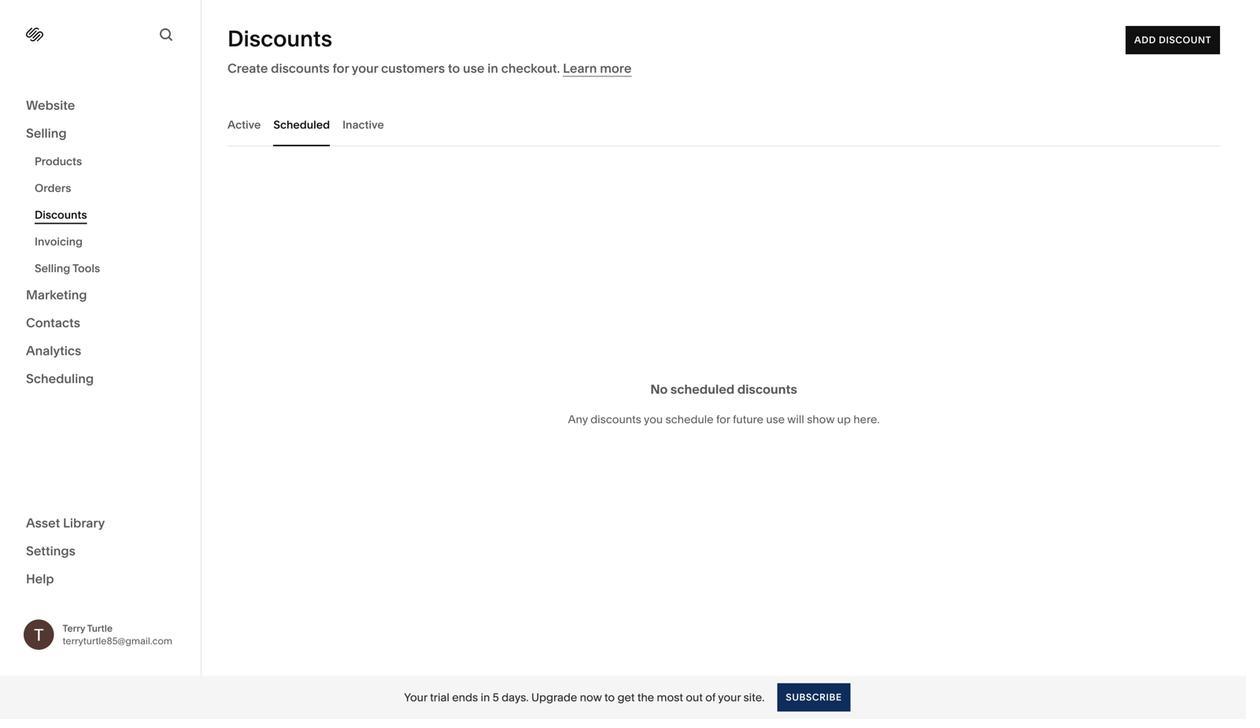Task type: locate. For each thing, give the bounding box(es) containing it.
in left checkout. at the left of the page
[[488, 61, 499, 76]]

no
[[651, 382, 668, 397]]

scheduled button
[[274, 103, 330, 146]]

discount
[[1159, 34, 1212, 46]]

customers
[[381, 61, 445, 76]]

discounts left you
[[591, 413, 642, 426]]

selling
[[26, 126, 67, 141], [35, 262, 70, 275]]

will
[[788, 413, 805, 426]]

use left checkout. at the left of the page
[[463, 61, 485, 76]]

ends
[[452, 691, 478, 705]]

marketing
[[26, 287, 87, 303]]

for up inactive button at the left of page
[[333, 61, 349, 76]]

selling down website
[[26, 126, 67, 141]]

tab list
[[228, 103, 1221, 146]]

invoicing link
[[35, 228, 183, 255]]

add
[[1135, 34, 1157, 46]]

active
[[228, 118, 261, 132]]

1 horizontal spatial for
[[717, 413, 731, 426]]

to
[[448, 61, 460, 76], [605, 691, 615, 705]]

settings
[[26, 544, 75, 559]]

schedule
[[666, 413, 714, 426]]

contacts
[[26, 315, 80, 331]]

1 vertical spatial for
[[717, 413, 731, 426]]

1 vertical spatial in
[[481, 691, 490, 705]]

0 vertical spatial selling
[[26, 126, 67, 141]]

0 vertical spatial to
[[448, 61, 460, 76]]

discounts up invoicing
[[35, 208, 87, 222]]

help
[[26, 572, 54, 587]]

site.
[[744, 691, 765, 705]]

5
[[493, 691, 499, 705]]

discounts
[[228, 25, 332, 52], [35, 208, 87, 222]]

subscribe button
[[778, 684, 851, 712]]

selling up the marketing
[[35, 262, 70, 275]]

for left the future
[[717, 413, 731, 426]]

1 vertical spatial discounts
[[35, 208, 87, 222]]

website
[[26, 98, 75, 113]]

1 vertical spatial use
[[766, 413, 785, 426]]

1 horizontal spatial use
[[766, 413, 785, 426]]

2 horizontal spatial discounts
[[738, 382, 798, 397]]

checkout.
[[501, 61, 560, 76]]

help link
[[26, 571, 54, 588]]

2 vertical spatial discounts
[[591, 413, 642, 426]]

terry
[[63, 623, 85, 635]]

selling tools
[[35, 262, 100, 275]]

active button
[[228, 103, 261, 146]]

0 horizontal spatial use
[[463, 61, 485, 76]]

add discount
[[1135, 34, 1212, 46]]

your
[[352, 61, 378, 76], [718, 691, 741, 705]]

for
[[333, 61, 349, 76], [717, 413, 731, 426]]

scheduling link
[[26, 371, 175, 389]]

1 vertical spatial discounts
[[738, 382, 798, 397]]

0 horizontal spatial to
[[448, 61, 460, 76]]

terry turtle terryturtle85@gmail.com
[[63, 623, 172, 647]]

in
[[488, 61, 499, 76], [481, 691, 490, 705]]

discounts
[[271, 61, 330, 76], [738, 382, 798, 397], [591, 413, 642, 426]]

0 vertical spatial discounts
[[271, 61, 330, 76]]

to left get
[[605, 691, 615, 705]]

discounts up the future
[[738, 382, 798, 397]]

0 vertical spatial discounts
[[228, 25, 332, 52]]

selling for selling
[[26, 126, 67, 141]]

of
[[706, 691, 716, 705]]

your left customers
[[352, 61, 378, 76]]

1 horizontal spatial discounts
[[591, 413, 642, 426]]

discounts for schedule
[[591, 413, 642, 426]]

scheduling
[[26, 371, 94, 387]]

1 vertical spatial to
[[605, 691, 615, 705]]

products link
[[35, 148, 183, 175]]

discounts for your
[[271, 61, 330, 76]]

get
[[618, 691, 635, 705]]

selling link
[[26, 125, 175, 143]]

up
[[838, 413, 851, 426]]

turtle
[[87, 623, 113, 635]]

terryturtle85@gmail.com
[[63, 636, 172, 647]]

0 horizontal spatial for
[[333, 61, 349, 76]]

1 vertical spatial your
[[718, 691, 741, 705]]

1 horizontal spatial to
[[605, 691, 615, 705]]

discounts up 'create'
[[228, 25, 332, 52]]

settings link
[[26, 543, 175, 562]]

use left will
[[766, 413, 785, 426]]

no scheduled discounts
[[651, 382, 798, 397]]

website link
[[26, 97, 175, 115]]

0 vertical spatial in
[[488, 61, 499, 76]]

products
[[35, 155, 82, 168]]

0 horizontal spatial discounts
[[271, 61, 330, 76]]

discounts right 'create'
[[271, 61, 330, 76]]

your right of on the bottom right
[[718, 691, 741, 705]]

now
[[580, 691, 602, 705]]

0 horizontal spatial your
[[352, 61, 378, 76]]

in left 5
[[481, 691, 490, 705]]

trial
[[430, 691, 450, 705]]

use
[[463, 61, 485, 76], [766, 413, 785, 426]]

0 vertical spatial use
[[463, 61, 485, 76]]

1 vertical spatial selling
[[35, 262, 70, 275]]

to right customers
[[448, 61, 460, 76]]



Task type: describe. For each thing, give the bounding box(es) containing it.
out
[[686, 691, 703, 705]]

discounts link
[[35, 202, 183, 228]]

marketing link
[[26, 287, 175, 305]]

most
[[657, 691, 683, 705]]

any discounts you schedule for future use will show up here.
[[568, 413, 880, 426]]

selling tools link
[[35, 255, 183, 282]]

asset library
[[26, 516, 105, 531]]

use for in
[[463, 61, 485, 76]]

tab list containing active
[[228, 103, 1221, 146]]

create discounts for your customers to use in checkout. learn more
[[228, 61, 632, 76]]

inactive
[[343, 118, 384, 132]]

orders
[[35, 182, 71, 195]]

0 vertical spatial for
[[333, 61, 349, 76]]

0 horizontal spatial discounts
[[35, 208, 87, 222]]

add discount button
[[1126, 26, 1221, 54]]

contacts link
[[26, 315, 175, 333]]

inactive button
[[343, 103, 384, 146]]

here.
[[854, 413, 880, 426]]

asset library link
[[26, 515, 175, 534]]

1 horizontal spatial your
[[718, 691, 741, 705]]

library
[[63, 516, 105, 531]]

learn
[[563, 61, 597, 76]]

upgrade
[[532, 691, 577, 705]]

analytics
[[26, 343, 81, 359]]

any
[[568, 413, 588, 426]]

your trial ends in 5 days. upgrade now to get the most out of your site.
[[404, 691, 765, 705]]

days.
[[502, 691, 529, 705]]

asset
[[26, 516, 60, 531]]

your
[[404, 691, 428, 705]]

scheduled
[[274, 118, 330, 132]]

tools
[[73, 262, 100, 275]]

invoicing
[[35, 235, 83, 248]]

the
[[638, 691, 655, 705]]

create
[[228, 61, 268, 76]]

use for will
[[766, 413, 785, 426]]

future
[[733, 413, 764, 426]]

orders link
[[35, 175, 183, 202]]

you
[[644, 413, 663, 426]]

selling for selling tools
[[35, 262, 70, 275]]

analytics link
[[26, 343, 175, 361]]

1 horizontal spatial discounts
[[228, 25, 332, 52]]

0 vertical spatial your
[[352, 61, 378, 76]]

show
[[807, 413, 835, 426]]

subscribe
[[786, 692, 842, 704]]

learn more link
[[563, 61, 632, 77]]

more
[[600, 61, 632, 76]]

scheduled
[[671, 382, 735, 397]]



Task type: vqa. For each thing, say whether or not it's contained in the screenshot.
Stock inside Waitlists Create and manage waitlists for out of stock products in your online store.
no



